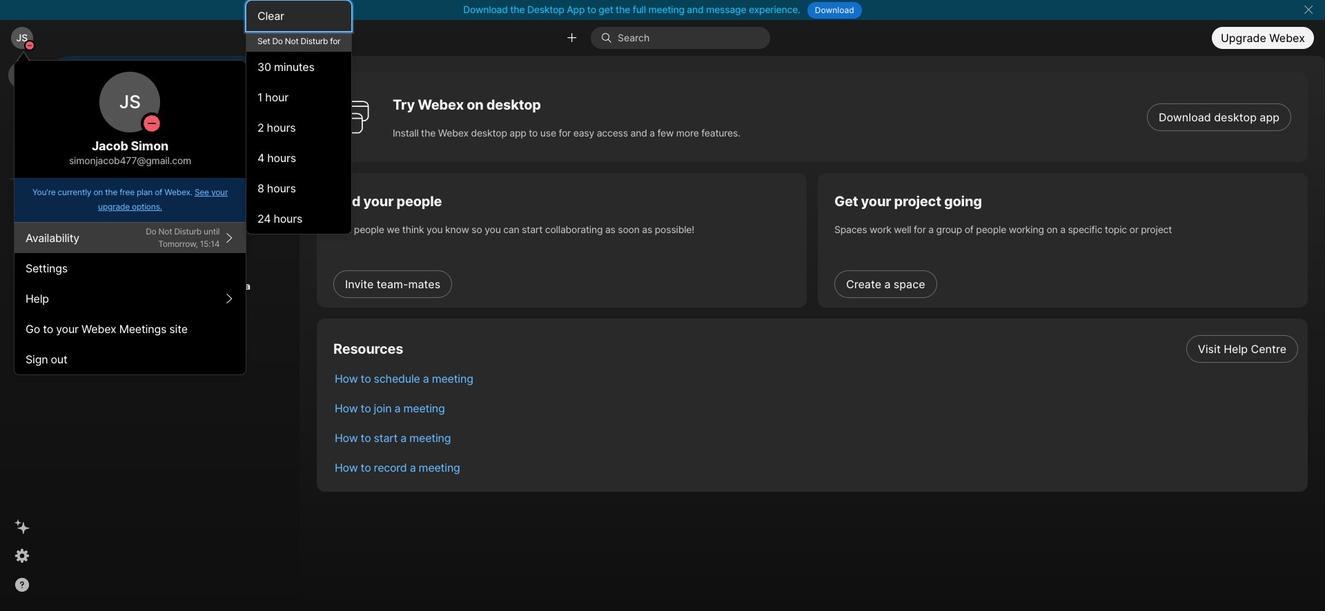 Task type: describe. For each thing, give the bounding box(es) containing it.
set do not disturb for 2 hours menu item
[[247, 113, 352, 143]]

4 list item from the top
[[324, 423, 1309, 453]]

arrow right_16 image
[[224, 233, 235, 244]]

cancel_16 image
[[1304, 4, 1315, 15]]

set do not disturb for 24 hours menu item
[[247, 204, 352, 234]]

set status menu item
[[15, 223, 246, 253]]

webex tab list
[[8, 61, 36, 210]]

arrow right_16 image
[[224, 293, 235, 305]]

set do not disturb for 1 hour menu item
[[247, 82, 352, 113]]

help menu item
[[15, 284, 246, 314]]



Task type: vqa. For each thing, say whether or not it's contained in the screenshot.
5th list item from the bottom
yes



Task type: locate. For each thing, give the bounding box(es) containing it.
profile settings menu menu bar
[[15, 0, 352, 375]]

navigation
[[0, 56, 44, 612]]

settings menu item
[[15, 253, 246, 284]]

3 list item from the top
[[324, 394, 1309, 423]]

1 list item from the top
[[324, 334, 1309, 364]]

2 list item from the top
[[324, 364, 1309, 394]]

menu item
[[247, 31, 352, 52]]

sign out menu item
[[15, 345, 246, 375]]

availability menu
[[247, 1, 352, 234]]

set do not disturb for 4 hours menu item
[[247, 143, 352, 173]]

go to your webex meetings site menu item
[[15, 314, 246, 345]]

None text field
[[55, 199, 262, 218]]

list item
[[324, 334, 1309, 364], [324, 364, 1309, 394], [324, 394, 1309, 423], [324, 423, 1309, 453], [324, 453, 1309, 483]]

set do not disturb for 8 hours menu item
[[247, 173, 352, 204]]

5 list item from the top
[[324, 453, 1309, 483]]

clear menu item
[[247, 1, 352, 31]]

set do not disturb for 30 minutes menu item
[[247, 52, 352, 82]]



